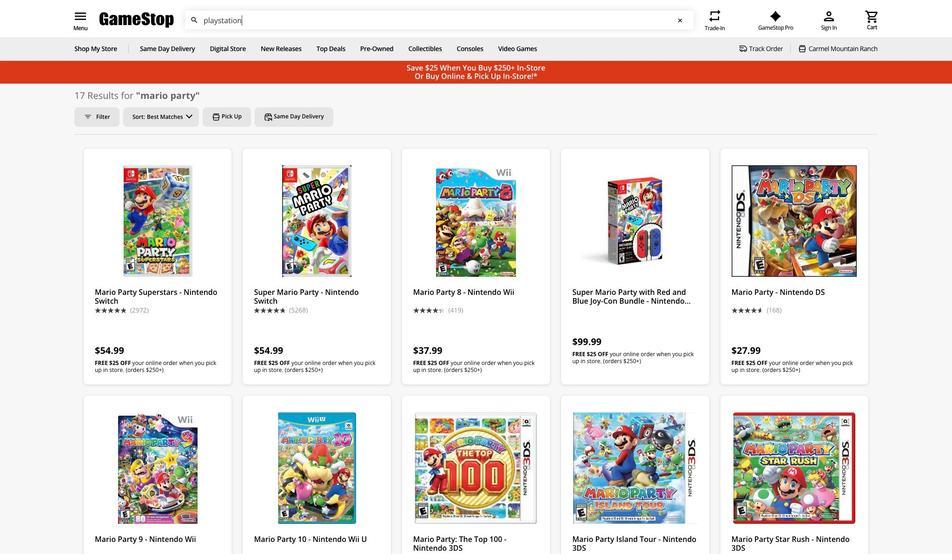 Task type: describe. For each thing, give the bounding box(es) containing it.
gamestop pro icon image
[[770, 11, 782, 22]]



Task type: locate. For each thing, give the bounding box(es) containing it.
None search field
[[185, 11, 694, 30]]

Search games, consoles & more search field
[[204, 11, 676, 30]]

gamestop image
[[99, 11, 174, 29]]



Task type: vqa. For each thing, say whether or not it's contained in the screenshot.
Tab List
no



